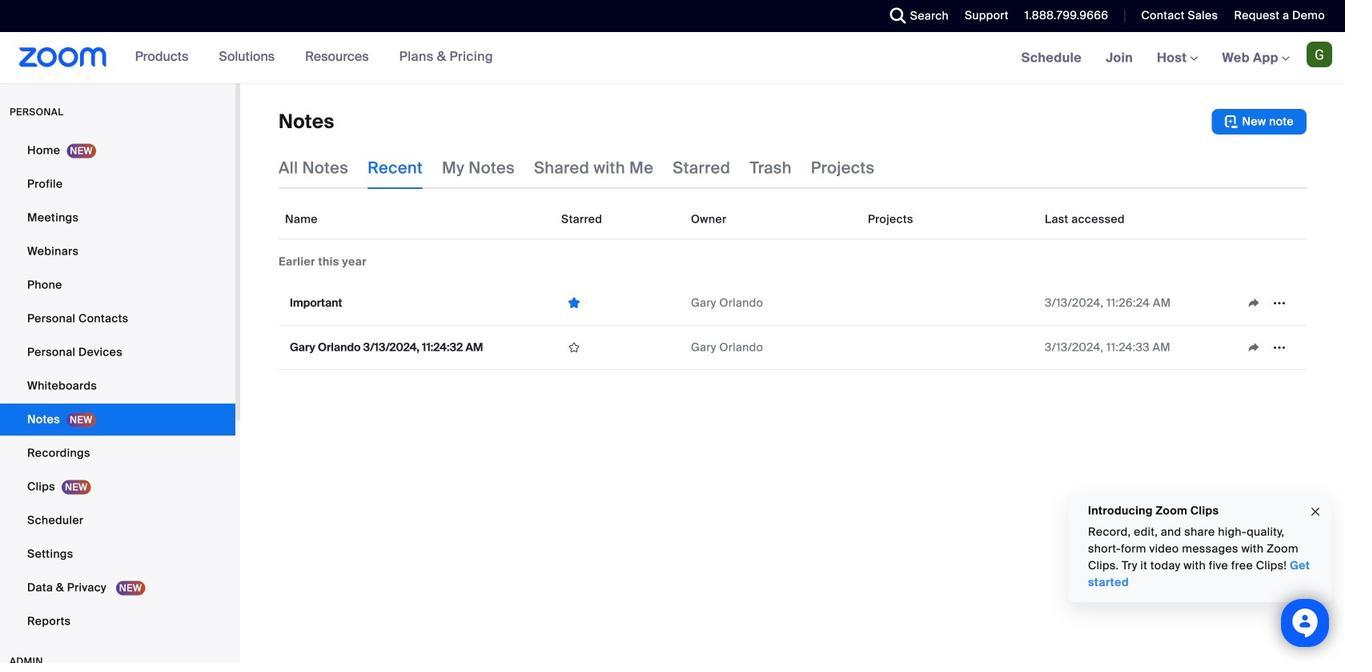 Task type: describe. For each thing, give the bounding box(es) containing it.
tabs of all notes page tab list
[[279, 147, 875, 189]]

product information navigation
[[107, 32, 505, 83]]

personal menu menu
[[0, 135, 236, 639]]

profile picture image
[[1307, 42, 1333, 67]]

cell for click to star the note gary orlando 3/13/2024, 11:24:32 am icon
[[862, 344, 1039, 351]]

close image
[[1310, 503, 1323, 521]]

cell for click to unstar the note important icon at the left top
[[862, 300, 1039, 306]]

meetings navigation
[[1010, 32, 1346, 85]]

zoom logo image
[[19, 47, 107, 67]]



Task type: locate. For each thing, give the bounding box(es) containing it.
0 vertical spatial cell
[[862, 300, 1039, 306]]

banner
[[0, 32, 1346, 85]]

click to unstar the note important image
[[562, 296, 587, 311]]

2 cell from the top
[[862, 344, 1039, 351]]

cell
[[862, 300, 1039, 306], [862, 344, 1039, 351]]

application
[[279, 109, 1307, 135]]

1 cell from the top
[[862, 300, 1039, 306]]

click to star the note gary orlando 3/13/2024, 11:24:32 am image
[[562, 340, 587, 355]]

1 vertical spatial cell
[[862, 344, 1039, 351]]



Task type: vqa. For each thing, say whether or not it's contained in the screenshot.
Edit user photo
no



